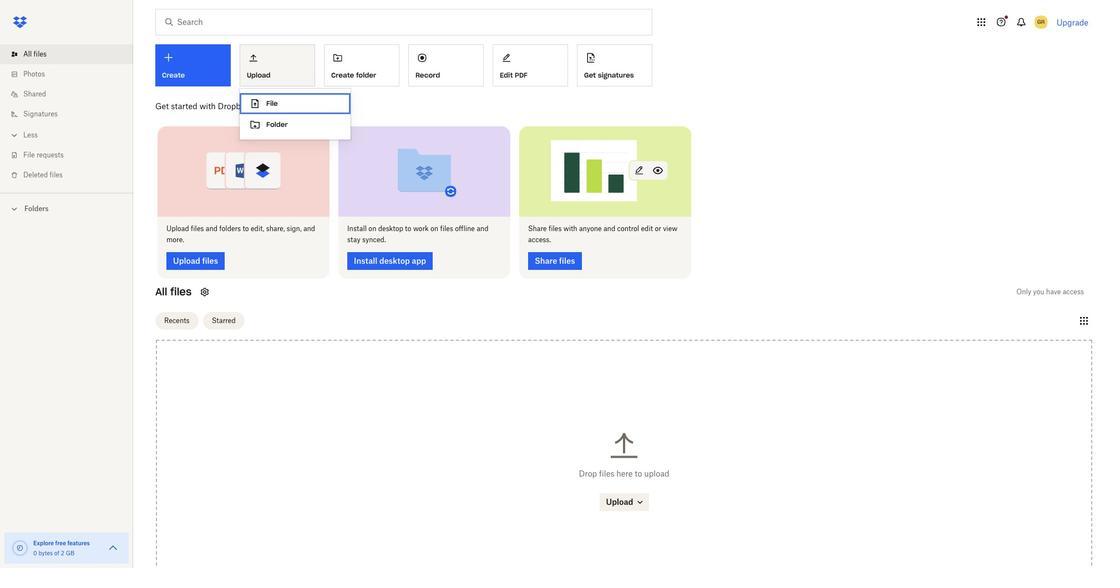 Task type: describe. For each thing, give the bounding box(es) containing it.
and inside install on desktop to work on files offline and stay synced.
[[477, 225, 489, 233]]

folder
[[266, 120, 288, 129]]

bytes
[[39, 551, 53, 557]]

you
[[1034, 288, 1045, 296]]

get for get signatures
[[584, 71, 596, 79]]

file for file requests
[[23, 151, 35, 159]]

signatures
[[23, 110, 58, 118]]

to for drop files here to upload
[[635, 469, 642, 479]]

photos
[[23, 70, 45, 78]]

signatures
[[598, 71, 634, 79]]

files left here
[[599, 469, 615, 479]]

less
[[23, 131, 38, 139]]

only you have access
[[1017, 288, 1085, 296]]

drop
[[579, 469, 597, 479]]

dropbox image
[[9, 11, 31, 33]]

control
[[617, 225, 640, 233]]

free
[[55, 541, 66, 547]]

deleted
[[23, 171, 48, 179]]

synced.
[[362, 236, 386, 244]]

recents button
[[155, 313, 199, 330]]

offline
[[455, 225, 475, 233]]

or
[[655, 225, 662, 233]]

get started with dropbox
[[155, 102, 249, 111]]

edit
[[500, 71, 513, 79]]

to inside upload files and folders to edit, share, sign, and more.
[[243, 225, 249, 233]]

signatures link
[[9, 104, 133, 124]]

to for install on desktop to work on files offline and stay synced.
[[405, 225, 412, 233]]

deleted files
[[23, 171, 63, 179]]

deleted files link
[[9, 165, 133, 185]]

record
[[416, 71, 440, 79]]

access
[[1063, 288, 1085, 296]]

folder
[[356, 71, 376, 79]]

with for started
[[200, 102, 216, 111]]

stay
[[347, 236, 361, 244]]

desktop
[[378, 225, 403, 233]]

explore
[[33, 541, 54, 547]]

1 horizontal spatial all
[[155, 286, 167, 298]]

upload for upload files and folders to edit, share, sign, and more.
[[167, 225, 189, 233]]

dropbox
[[218, 102, 249, 111]]

share
[[528, 225, 547, 233]]

folders button
[[0, 200, 133, 217]]

upgrade link
[[1057, 17, 1089, 27]]

record button
[[409, 44, 484, 87]]

started
[[171, 102, 198, 111]]

work
[[413, 225, 429, 233]]

install
[[347, 225, 367, 233]]

recents
[[164, 317, 190, 325]]

files inside upload files and folders to edit, share, sign, and more.
[[191, 225, 204, 233]]

create folder
[[331, 71, 376, 79]]

all files link
[[9, 44, 133, 64]]

explore free features 0 bytes of 2 gb
[[33, 541, 90, 557]]

file for file
[[266, 99, 278, 108]]

all files list item
[[0, 44, 133, 64]]

edit pdf
[[500, 71, 528, 79]]

1 on from the left
[[369, 225, 377, 233]]

upload for upload
[[247, 71, 271, 79]]

more.
[[167, 236, 184, 244]]

shared
[[23, 90, 46, 98]]

edit pdf button
[[493, 44, 568, 87]]

upload
[[645, 469, 670, 479]]

pdf
[[515, 71, 528, 79]]

files inside install on desktop to work on files offline and stay synced.
[[440, 225, 453, 233]]

all files inside the all files 'link'
[[23, 50, 47, 58]]



Task type: locate. For each thing, give the bounding box(es) containing it.
1 vertical spatial all files
[[155, 286, 192, 298]]

all files up photos
[[23, 50, 47, 58]]

of
[[54, 551, 59, 557]]

folders
[[24, 205, 49, 213]]

file down less
[[23, 151, 35, 159]]

0
[[33, 551, 37, 557]]

get signatures button
[[577, 44, 653, 87]]

starred
[[212, 317, 236, 325]]

to left work
[[405, 225, 412, 233]]

0 vertical spatial upload
[[247, 71, 271, 79]]

0 horizontal spatial on
[[369, 225, 377, 233]]

to inside install on desktop to work on files offline and stay synced.
[[405, 225, 412, 233]]

0 vertical spatial with
[[200, 102, 216, 111]]

to
[[243, 225, 249, 233], [405, 225, 412, 233], [635, 469, 642, 479]]

edit
[[641, 225, 653, 233]]

with left "anyone"
[[564, 225, 578, 233]]

create
[[331, 71, 354, 79]]

requests
[[37, 151, 64, 159]]

all files
[[23, 50, 47, 58], [155, 286, 192, 298]]

file up folder
[[266, 99, 278, 108]]

files right deleted
[[50, 171, 63, 179]]

get left the started
[[155, 102, 169, 111]]

0 vertical spatial file
[[266, 99, 278, 108]]

upgrade
[[1057, 17, 1089, 27]]

get signatures
[[584, 71, 634, 79]]

1 and from the left
[[206, 225, 218, 233]]

0 vertical spatial get
[[584, 71, 596, 79]]

upload inside upload files and folders to edit, share, sign, and more.
[[167, 225, 189, 233]]

file requests
[[23, 151, 64, 159]]

1 vertical spatial with
[[564, 225, 578, 233]]

files left offline
[[440, 225, 453, 233]]

all files up recents
[[155, 286, 192, 298]]

on right work
[[431, 225, 439, 233]]

0 horizontal spatial to
[[243, 225, 249, 233]]

1 vertical spatial upload
[[167, 225, 189, 233]]

create folder button
[[324, 44, 400, 87]]

all inside 'link'
[[23, 50, 32, 58]]

edit,
[[251, 225, 265, 233]]

files up photos
[[34, 50, 47, 58]]

install on desktop to work on files offline and stay synced.
[[347, 225, 489, 244]]

2
[[61, 551, 64, 557]]

with for files
[[564, 225, 578, 233]]

file inside file menu item
[[266, 99, 278, 108]]

shared link
[[9, 84, 133, 104]]

and inside the share files with anyone and control edit or view access.
[[604, 225, 616, 233]]

4 and from the left
[[604, 225, 616, 233]]

upload inside upload popup button
[[247, 71, 271, 79]]

folders
[[219, 225, 241, 233]]

file requests link
[[9, 145, 133, 165]]

all up photos
[[23, 50, 32, 58]]

get
[[584, 71, 596, 79], [155, 102, 169, 111]]

1 horizontal spatial with
[[564, 225, 578, 233]]

1 horizontal spatial upload
[[247, 71, 271, 79]]

1 horizontal spatial get
[[584, 71, 596, 79]]

files left folders
[[191, 225, 204, 233]]

upload button
[[240, 44, 315, 87]]

with inside the share files with anyone and control edit or view access.
[[564, 225, 578, 233]]

0 vertical spatial all files
[[23, 50, 47, 58]]

and left control
[[604, 225, 616, 233]]

upload up more.
[[167, 225, 189, 233]]

to left edit,
[[243, 225, 249, 233]]

all
[[23, 50, 32, 58], [155, 286, 167, 298]]

quota usage element
[[11, 540, 29, 558]]

view
[[663, 225, 678, 233]]

1 vertical spatial file
[[23, 151, 35, 159]]

here
[[617, 469, 633, 479]]

and left folders
[[206, 225, 218, 233]]

features
[[67, 541, 90, 547]]

2 on from the left
[[431, 225, 439, 233]]

3 and from the left
[[477, 225, 489, 233]]

file inside file requests 'link'
[[23, 151, 35, 159]]

1 vertical spatial get
[[155, 102, 169, 111]]

gb
[[66, 551, 74, 557]]

files up recents
[[170, 286, 192, 298]]

access.
[[528, 236, 551, 244]]

upload files and folders to edit, share, sign, and more.
[[167, 225, 315, 244]]

on
[[369, 225, 377, 233], [431, 225, 439, 233]]

share files with anyone and control edit or view access.
[[528, 225, 678, 244]]

file menu item
[[240, 93, 351, 114]]

0 vertical spatial all
[[23, 50, 32, 58]]

files inside the share files with anyone and control edit or view access.
[[549, 225, 562, 233]]

folder menu item
[[240, 114, 351, 135]]

drop files here to upload
[[579, 469, 670, 479]]

files
[[34, 50, 47, 58], [50, 171, 63, 179], [191, 225, 204, 233], [440, 225, 453, 233], [549, 225, 562, 233], [170, 286, 192, 298], [599, 469, 615, 479]]

and
[[206, 225, 218, 233], [304, 225, 315, 233], [477, 225, 489, 233], [604, 225, 616, 233]]

photos link
[[9, 64, 133, 84]]

0 horizontal spatial all
[[23, 50, 32, 58]]

2 and from the left
[[304, 225, 315, 233]]

0 horizontal spatial all files
[[23, 50, 47, 58]]

with
[[200, 102, 216, 111], [564, 225, 578, 233]]

files inside 'link'
[[34, 50, 47, 58]]

0 horizontal spatial get
[[155, 102, 169, 111]]

0 horizontal spatial with
[[200, 102, 216, 111]]

file
[[266, 99, 278, 108], [23, 151, 35, 159]]

1 horizontal spatial to
[[405, 225, 412, 233]]

0 horizontal spatial upload
[[167, 225, 189, 233]]

with right the started
[[200, 102, 216, 111]]

share,
[[266, 225, 285, 233]]

1 horizontal spatial all files
[[155, 286, 192, 298]]

starred button
[[203, 313, 245, 330]]

on up synced.
[[369, 225, 377, 233]]

anyone
[[579, 225, 602, 233]]

get for get started with dropbox
[[155, 102, 169, 111]]

to right here
[[635, 469, 642, 479]]

and right offline
[[477, 225, 489, 233]]

sign,
[[287, 225, 302, 233]]

1 horizontal spatial file
[[266, 99, 278, 108]]

files right 'share'
[[549, 225, 562, 233]]

have
[[1047, 288, 1061, 296]]

and right 'sign,'
[[304, 225, 315, 233]]

upload
[[247, 71, 271, 79], [167, 225, 189, 233]]

all up recents
[[155, 286, 167, 298]]

less image
[[9, 130, 20, 141]]

list
[[0, 38, 133, 193]]

get left signatures
[[584, 71, 596, 79]]

get inside button
[[584, 71, 596, 79]]

1 horizontal spatial on
[[431, 225, 439, 233]]

1 vertical spatial all
[[155, 286, 167, 298]]

upload up dropbox
[[247, 71, 271, 79]]

only
[[1017, 288, 1032, 296]]

0 horizontal spatial file
[[23, 151, 35, 159]]

list containing all files
[[0, 38, 133, 193]]

2 horizontal spatial to
[[635, 469, 642, 479]]



Task type: vqa. For each thing, say whether or not it's contained in the screenshot.
Signatures link
yes



